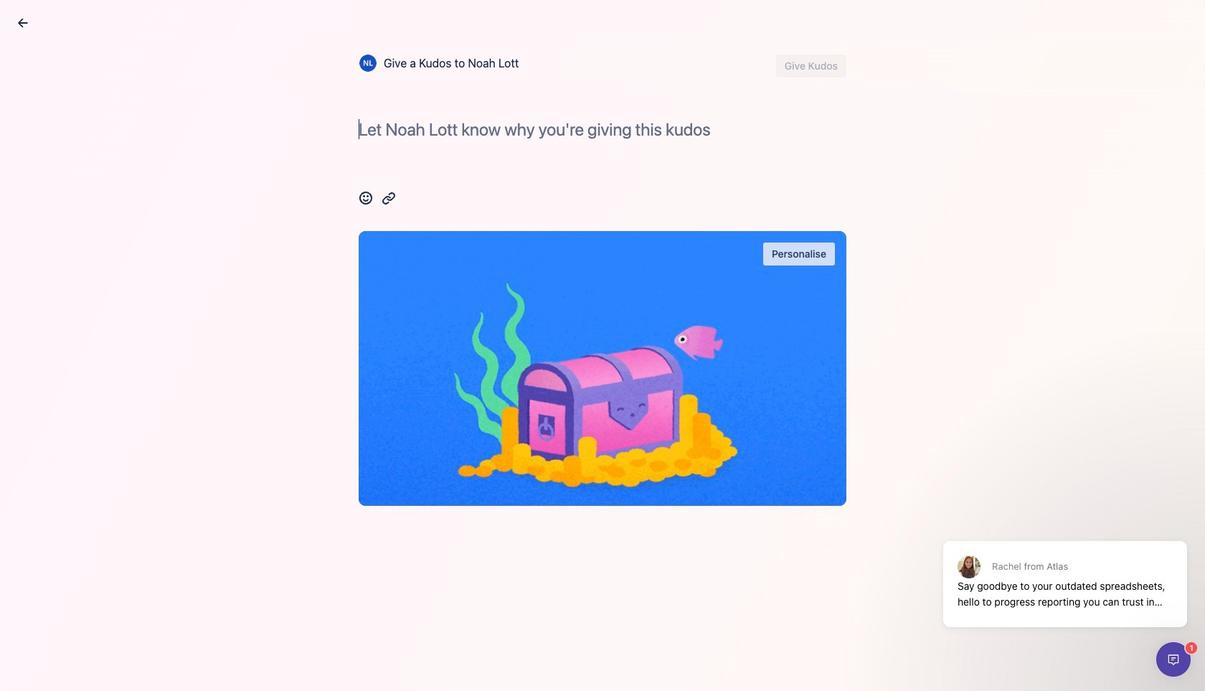 Task type: locate. For each thing, give the bounding box(es) containing it.
None search field
[[907, 8, 1051, 31]]

help image
[[1115, 11, 1133, 28]]

dialog
[[0, 0, 1206, 691], [937, 506, 1195, 638], [1157, 642, 1191, 677]]

top element
[[9, 0, 907, 40]]

Search field
[[907, 8, 1051, 31]]

banner
[[0, 0, 1206, 40]]



Task type: vqa. For each thing, say whether or not it's contained in the screenshot.
Projects inside the Top element
no



Task type: describe. For each thing, give the bounding box(es) containing it.
close drawer image
[[14, 14, 32, 32]]



